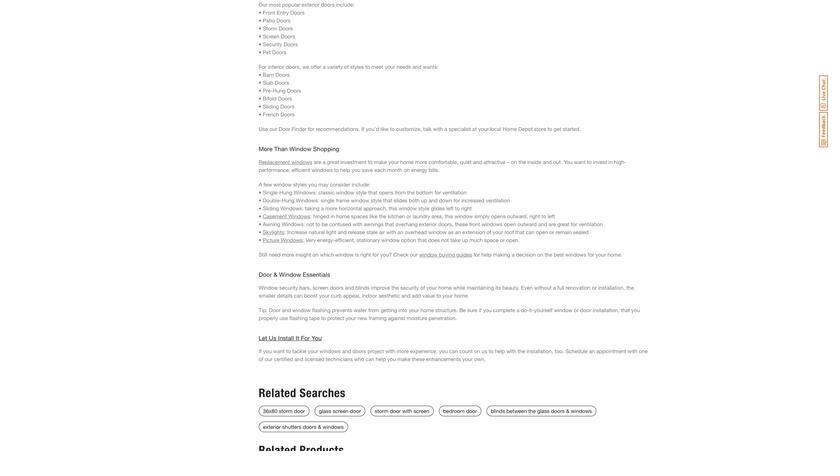 Task type: locate. For each thing, give the bounding box(es) containing it.
comfortable,
[[429, 159, 459, 165]]

2 • from the top
[[259, 17, 261, 24]]

up down bottom
[[421, 197, 427, 204]]

13 • from the top
[[259, 189, 261, 196]]

: inside : increase natural light and release stale air with an overhead window as an extension of your roof that can open or remain sealed •
[[284, 229, 286, 235]]

if inside if you want to tackle your windows and doors project with more experience, you can count on us to help with the installation, too. schedule an appointment with one of our certified and licensed technicians who can help you make these enhancements your own.
[[259, 348, 262, 354]]

or right renovation
[[592, 285, 597, 291]]

hung inside for interior doors, we offer a variety of styles to meet your needs and wants: • barn doors • slab doors • pre-hung doors • bifold doors • sliding doors • french doors
[[273, 87, 286, 94]]

may
[[319, 181, 329, 188]]

live chat image
[[820, 75, 829, 111]]

make up each
[[374, 159, 387, 165]]

doors inside window security bars, screen doors and blinds improve the security of your home while maintaining its beauty. even without a full renovation or installation, the smaller details can boost your curb appeal, indoor aesthetic and add value to your home.
[[330, 285, 344, 291]]

penetration.
[[429, 315, 457, 321]]

want inside are a great investment to make your home more comfortable, quiet and attractive – on the inside and out. you want to invest in high- performance, efficient windows to help you save each month on energy bills.
[[574, 159, 586, 165]]

for
[[259, 64, 267, 70], [301, 335, 310, 342]]

0 horizontal spatial screen
[[313, 285, 329, 291]]

10 • from the top
[[259, 95, 261, 102]]

an inside if you want to tackle your windows and doors project with more experience, you can count on us to help with the installation, too. schedule an appointment with one of our certified and licensed technicians who can help you make these enhancements your own.
[[589, 348, 595, 354]]

ventilation
[[443, 189, 467, 196], [486, 197, 510, 204], [579, 221, 603, 227]]

0 horizontal spatial like
[[370, 213, 378, 219]]

1 vertical spatial hung
[[280, 189, 292, 196]]

like inside : hinged in home spaces like the kitchen or laundry area, this window simply opens outward, right to left • awning windows: not to be confused with awnings that overhang exterior doors, these front windows open outward and are great for ventilation •
[[370, 213, 378, 219]]

installation, inside tip: door and window flashing prevents water from getting into your home structure. be sure if you complete a do-it-yourself window or door installation, that you properly use flashing tape to protect your new framing against moisture penetration.
[[593, 307, 620, 313]]

installation, inside window security bars, screen doors and blinds improve the security of your home while maintaining its beauty. even without a full renovation or installation, the smaller details can boost your curb appeal, indoor aesthetic and add value to your home.
[[599, 285, 625, 291]]

to right the tape
[[321, 315, 326, 321]]

value
[[423, 292, 435, 299]]

1 vertical spatial installation,
[[593, 307, 620, 313]]

smaller
[[259, 292, 276, 299]]

windows inside if you want to tackle your windows and doors project with more experience, you can count on us to help with the installation, too. schedule an appointment with one of our certified and licensed technicians who can help you make these enhancements your own.
[[320, 348, 341, 354]]

pet
[[263, 49, 271, 55]]

if down 'let'
[[259, 348, 262, 354]]

1 horizontal spatial blinds
[[491, 408, 505, 414]]

not up natural
[[307, 221, 314, 227]]

include: inside a few window styles you may consider include: • single-hung windows: classic window style that opens from the bottom for ventilation • double-hung windows: single frame window style that slides both up and down for increased ventilation • sliding windows: taking a more horizontal approach, this window style glides left to right •
[[352, 181, 370, 188]]

opens inside a few window styles you may consider include: • single-hung windows: classic window style that opens from the bottom for ventilation • double-hung windows: single frame window style that slides both up and down for increased ventilation • sliding windows: taking a more horizontal approach, this window style glides left to right •
[[379, 189, 394, 196]]

0 vertical spatial exterior
[[302, 1, 320, 8]]

0 vertical spatial open
[[504, 221, 516, 227]]

36x80 storm door link
[[259, 406, 309, 417]]

1 horizontal spatial glass
[[538, 408, 550, 414]]

can
[[526, 229, 535, 235], [294, 292, 303, 299], [449, 348, 458, 354], [366, 356, 374, 362]]

0 vertical spatial styles
[[350, 64, 364, 70]]

offer
[[311, 64, 322, 70]]

1 horizontal spatial from
[[395, 189, 406, 196]]

ventilation inside : hinged in home spaces like the kitchen or laundry area, this window simply opens outward, right to left • awning windows: not to be confused with awnings that overhang exterior doors, these front windows open outward and are great for ventilation •
[[579, 221, 603, 227]]

18 • from the top
[[259, 229, 261, 235]]

in left high-
[[609, 159, 613, 165]]

1 horizontal spatial open
[[536, 229, 548, 235]]

installation, inside if you want to tackle your windows and doors project with more experience, you can count on us to help with the installation, too. schedule an appointment with one of our certified and licensed technicians who can help you make these enhancements your own.
[[527, 348, 554, 354]]

15 • from the top
[[259, 205, 261, 211]]

with inside : increase natural light and release stale air with an overhead window as an extension of your roof that can open or remain sealed •
[[387, 229, 396, 235]]

without
[[534, 285, 552, 291]]

pre-
[[263, 87, 273, 94]]

0 horizontal spatial you
[[312, 335, 322, 342]]

0 horizontal spatial in
[[331, 213, 335, 219]]

of right variety
[[344, 64, 349, 70]]

0 horizontal spatial open
[[504, 221, 516, 227]]

ventilation up simply
[[486, 197, 510, 204]]

window up smaller
[[259, 285, 278, 291]]

2 vertical spatial door
[[269, 307, 281, 313]]

for up barn
[[259, 64, 267, 70]]

this right area,
[[445, 213, 453, 219]]

more
[[415, 159, 427, 165], [325, 205, 338, 211], [282, 251, 294, 258], [397, 348, 409, 354]]

and down the tackle
[[295, 356, 304, 362]]

an right as
[[455, 229, 461, 235]]

8 • from the top
[[259, 79, 261, 86]]

stationary
[[357, 237, 380, 243]]

home inside are a great investment to make your home more comfortable, quiet and attractive – on the inside and out. you want to invest in high- performance, efficient windows to help you save each month on energy bills.
[[400, 159, 414, 165]]

increase
[[287, 229, 307, 235]]

5 • from the top
[[259, 41, 261, 47]]

style up approach,
[[371, 197, 382, 204]]

right right "is"
[[361, 251, 371, 258]]

right up outward
[[530, 213, 540, 219]]

1 horizontal spatial make
[[398, 356, 411, 362]]

home. inside window security bars, screen doors and blinds improve the security of your home while maintaining its beauty. even without a full renovation or installation, the smaller details can boost your curb appeal, indoor aesthetic and add value to your home.
[[455, 292, 469, 299]]

0 horizontal spatial styles
[[293, 181, 307, 188]]

your inside : increase natural light and release stale air with an overhead window as an extension of your roof that can open or remain sealed •
[[493, 229, 503, 235]]

2 vertical spatial :
[[303, 237, 304, 243]]

install
[[278, 335, 294, 342]]

2 storm from the left
[[375, 408, 389, 414]]

style up laundry
[[419, 205, 430, 211]]

home inside : hinged in home spaces like the kitchen or laundry area, this window simply opens outward, right to left • awning windows: not to be confused with awnings that overhang exterior doors, these front windows open outward and are great for ventilation •
[[336, 213, 350, 219]]

needs
[[397, 64, 411, 70]]

to left customize,
[[390, 126, 395, 132]]

: for hinged
[[310, 213, 312, 219]]

windows down increase
[[281, 237, 303, 243]]

you
[[564, 159, 573, 165], [312, 335, 322, 342]]

bedroom door
[[444, 408, 477, 414]]

more left experience, on the bottom
[[397, 348, 409, 354]]

door down still
[[259, 271, 272, 278]]

for up sealed
[[571, 221, 578, 227]]

0 horizontal spatial are
[[314, 159, 321, 165]]

0 vertical spatial door
[[279, 126, 290, 132]]

1 vertical spatial include:
[[352, 181, 370, 188]]

let us install it for you
[[259, 335, 322, 342]]

extension
[[463, 229, 485, 235]]

0 horizontal spatial security
[[279, 285, 298, 291]]

exterior shutters doors & windows
[[263, 424, 344, 430]]

2 vertical spatial window
[[259, 285, 278, 291]]

up
[[421, 197, 427, 204], [462, 237, 468, 243]]

11 • from the top
[[259, 103, 261, 110]]

door inside tip: door and window flashing prevents water from getting into your home structure. be sure if you complete a do-it-yourself window or door installation, that you properly use flashing tape to protect your new framing against moisture penetration.
[[581, 307, 591, 313]]

0 vertical spatial want
[[574, 159, 586, 165]]

1 vertical spatial door
[[259, 271, 272, 278]]

home
[[503, 126, 517, 132]]

0 horizontal spatial right
[[361, 251, 371, 258]]

like right you'd
[[381, 126, 389, 132]]

can inside window security bars, screen doors and blinds improve the security of your home while maintaining its beauty. even without a full renovation or installation, the smaller details can boost your curb appeal, indoor aesthetic and add value to your home.
[[294, 292, 303, 299]]

: left very
[[303, 237, 304, 243]]

each
[[375, 167, 386, 173]]

storm inside 36x80 storm door link
[[279, 408, 293, 414]]

the inside : hinged in home spaces like the kitchen or laundry area, this window simply opens outward, right to left • awning windows: not to be confused with awnings that overhang exterior doors, these front windows open outward and are great for ventilation •
[[379, 213, 387, 219]]

1 vertical spatial open
[[536, 229, 548, 235]]

0 vertical spatial doors,
[[286, 64, 301, 70]]

open
[[504, 221, 516, 227], [536, 229, 548, 235]]

0 vertical spatial this
[[389, 205, 397, 211]]

4 • from the top
[[259, 33, 261, 39]]

single
[[321, 197, 335, 204]]

like up awnings
[[370, 213, 378, 219]]

door inside tip: door and window flashing prevents water from getting into your home structure. be sure if you complete a do-it-yourself window or door installation, that you properly use flashing tape to protect your new framing against moisture penetration.
[[269, 307, 281, 313]]

1 vertical spatial not
[[442, 237, 449, 243]]

project
[[368, 348, 384, 354]]

36x80 storm door
[[263, 408, 305, 414]]

you inside are a great investment to make your home more comfortable, quiet and attractive – on the inside and out. you want to invest in high- performance, efficient windows to help you save each month on energy bills.
[[352, 167, 361, 173]]

natural
[[309, 229, 325, 235]]

1 horizontal spatial great
[[558, 221, 570, 227]]

1 • from the top
[[259, 9, 261, 16]]

in inside are a great investment to make your home more comfortable, quiet and attractive – on the inside and out. you want to invest in high- performance, efficient windows to help you save each month on energy bills.
[[609, 159, 613, 165]]

investment
[[341, 159, 367, 165]]

exterior down 36x80
[[263, 424, 281, 430]]

from inside tip: door and window flashing prevents water from getting into your home structure. be sure if you complete a do-it-yourself window or door installation, that you properly use flashing tape to protect your new framing against moisture penetration.
[[369, 307, 379, 313]]

front
[[470, 221, 480, 227]]

window inside : hinged in home spaces like the kitchen or laundry area, this window simply opens outward, right to left • awning windows: not to be confused with awnings that overhang exterior doors, these front windows open outward and are great for ventilation •
[[455, 213, 473, 219]]

home inside tip: door and window flashing prevents water from getting into your home structure. be sure if you complete a do-it-yourself window or door installation, that you properly use flashing tape to protect your new framing against moisture penetration.
[[421, 307, 434, 313]]

0 horizontal spatial glass
[[319, 408, 331, 414]]

month
[[388, 167, 403, 173]]

1 horizontal spatial storm
[[375, 408, 389, 414]]

1 horizontal spatial in
[[609, 159, 613, 165]]

ventilation up sealed
[[579, 221, 603, 227]]

full
[[558, 285, 565, 291]]

screen inside storm door with screen link
[[414, 408, 430, 414]]

0 vertical spatial up
[[421, 197, 427, 204]]

properly
[[259, 315, 278, 321]]

flashing up the tape
[[312, 307, 331, 313]]

1 horizontal spatial &
[[318, 424, 321, 430]]

of down 'let'
[[259, 356, 263, 362]]

and down confused
[[338, 229, 347, 235]]

1 vertical spatial blinds
[[491, 408, 505, 414]]

feedback link image
[[820, 112, 829, 148]]

picture windows : very energy-efficient, stationary window option that does not take up much space or open.
[[263, 237, 520, 243]]

a inside for interior doors, we offer a variety of styles to meet your needs and wants: • barn doors • slab doors • pre-hung doors • bifold doors • sliding doors • french doors
[[323, 64, 326, 70]]

include:
[[336, 1, 355, 8], [352, 181, 370, 188]]

our inside if you want to tackle your windows and doors project with more experience, you can count on us to help with the installation, too. schedule an appointment with one of our certified and licensed technicians who can help you make these enhancements your own.
[[265, 356, 273, 362]]

doors, left we
[[286, 64, 301, 70]]

or down renovation
[[574, 307, 579, 313]]

these
[[455, 221, 468, 227], [412, 356, 425, 362]]

1 horizontal spatial home.
[[608, 251, 623, 258]]

1 horizontal spatial styles
[[350, 64, 364, 70]]

1 horizontal spatial security
[[401, 285, 419, 291]]

and up technicians
[[342, 348, 351, 354]]

release
[[348, 229, 365, 235]]

screen left bedroom
[[414, 408, 430, 414]]

beauty.
[[503, 285, 520, 291]]

very
[[306, 237, 316, 243]]

and inside a few window styles you may consider include: • single-hung windows: classic window style that opens from the bottom for ventilation • double-hung windows: single frame window style that slides both up and down for increased ventilation • sliding windows: taking a more horizontal approach, this window style glides left to right •
[[429, 197, 438, 204]]

or inside tip: door and window flashing prevents water from getting into your home structure. be sure if you complete a do-it-yourself window or door installation, that you properly use flashing tape to protect your new framing against moisture penetration.
[[574, 307, 579, 313]]

1 vertical spatial from
[[369, 307, 379, 313]]

ventilation up down
[[443, 189, 467, 196]]

skylights link
[[263, 229, 284, 235]]

doors, up as
[[439, 221, 454, 227]]

opens up approach,
[[379, 189, 394, 196]]

structure.
[[436, 307, 458, 313]]

on left which
[[313, 251, 319, 258]]

replacement
[[259, 159, 290, 165]]

screen
[[263, 33, 280, 39]]

0 horizontal spatial up
[[421, 197, 427, 204]]

1 vertical spatial exterior
[[419, 221, 437, 227]]

: inside : hinged in home spaces like the kitchen or laundry area, this window simply opens outward, right to left • awning windows: not to be confused with awnings that overhang exterior doors, these front windows open outward and are great for ventilation •
[[310, 213, 312, 219]]

sliding up "french"
[[263, 103, 279, 110]]

these left front
[[455, 221, 468, 227]]

windows
[[289, 213, 310, 219], [281, 237, 303, 243]]

window inside : increase natural light and release stale air with an overhead window as an extension of your roof that can open or remain sealed •
[[429, 229, 447, 235]]

frame
[[336, 197, 350, 204]]

open inside : increase natural light and release stale air with an overhead window as an extension of your roof that can open or remain sealed •
[[536, 229, 548, 235]]

complete
[[493, 307, 515, 313]]

finder
[[292, 126, 307, 132]]

1 vertical spatial windows
[[281, 237, 303, 243]]

a left 'full'
[[553, 285, 556, 291]]

let
[[259, 335, 267, 342]]

a inside a few window styles you may consider include: • single-hung windows: classic window style that opens from the bottom for ventilation • double-hung windows: single frame window style that slides both up and down for increased ventilation • sliding windows: taking a more horizontal approach, this window style glides left to right •
[[321, 205, 324, 211]]

and inside for interior doors, we offer a variety of styles to meet your needs and wants: • barn doors • slab doors • pre-hung doors • bifold doors • sliding doors • french doors
[[413, 64, 422, 70]]

our left certified
[[265, 356, 273, 362]]

1 vertical spatial like
[[370, 213, 378, 219]]

tape
[[309, 315, 320, 321]]

that inside : increase natural light and release stale air with an overhead window as an extension of your roof that can open or remain sealed •
[[516, 229, 525, 235]]

and right quiet
[[473, 159, 482, 165]]

or left remain
[[550, 229, 555, 235]]

2 vertical spatial exterior
[[263, 424, 281, 430]]

on right –
[[511, 159, 517, 165]]

1 horizontal spatial exterior
[[302, 1, 320, 8]]

0 horizontal spatial this
[[389, 205, 397, 211]]

: for increase
[[284, 229, 286, 235]]

laundry
[[413, 213, 430, 219]]

1 vertical spatial for
[[301, 335, 310, 342]]

casement windows
[[263, 213, 310, 219]]

2 sliding from the top
[[263, 205, 279, 211]]

to right value
[[437, 292, 441, 299]]

are down the shopping
[[314, 159, 321, 165]]

exterior inside our most popular exterior doors include: • front entry doors • patio doors • storm doors • screen doors • security doors • pet doors
[[302, 1, 320, 8]]

screen for security
[[313, 285, 329, 291]]

1 vertical spatial styles
[[293, 181, 307, 188]]

installation,
[[599, 285, 625, 291], [593, 307, 620, 313], [527, 348, 554, 354]]

and inside : hinged in home spaces like the kitchen or laundry area, this window simply opens outward, right to left • awning windows: not to be confused with awnings that overhang exterior doors, these front windows open outward and are great for ventilation •
[[539, 221, 547, 227]]

6 • from the top
[[259, 49, 261, 55]]

9 • from the top
[[259, 87, 261, 94]]

hung up double-
[[280, 189, 292, 196]]

1 vertical spatial if
[[259, 348, 262, 354]]

licensed
[[305, 356, 325, 362]]

doors down security
[[272, 49, 287, 55]]

hung up bifold
[[273, 87, 286, 94]]

curb
[[331, 292, 342, 299]]

2 vertical spatial &
[[318, 424, 321, 430]]

details
[[277, 292, 293, 299]]

0 vertical spatial make
[[374, 159, 387, 165]]

windows down taking
[[289, 213, 310, 219]]

14 • from the top
[[259, 197, 261, 204]]

hinged
[[313, 213, 329, 219]]

who
[[354, 356, 364, 362]]

or down roof on the bottom right
[[500, 237, 505, 243]]

this up the kitchen
[[389, 205, 397, 211]]

depot
[[519, 126, 533, 132]]

0 vertical spatial you
[[564, 159, 573, 165]]

security up details
[[279, 285, 298, 291]]

: down taking
[[310, 213, 312, 219]]

popular
[[282, 1, 300, 8]]

tip:
[[259, 307, 268, 313]]

a inside are a great investment to make your home more comfortable, quiet and attractive – on the inside and out. you want to invest in high- performance, efficient windows to help you save each month on energy bills.
[[323, 159, 326, 165]]

0 horizontal spatial these
[[412, 356, 425, 362]]

0 vertical spatial like
[[381, 126, 389, 132]]

much
[[470, 237, 483, 243]]

and up glides
[[429, 197, 438, 204]]

0 vertical spatial opens
[[379, 189, 394, 196]]

door
[[279, 126, 290, 132], [259, 271, 272, 278], [269, 307, 281, 313]]

if
[[362, 126, 365, 132], [259, 348, 262, 354]]

1 vertical spatial home.
[[455, 292, 469, 299]]

2 vertical spatial our
[[265, 356, 273, 362]]

doors inside our most popular exterior doors include: • front entry doors • patio doors • storm doors • screen doors • security doors • pet doors
[[321, 1, 335, 8]]

great up remain
[[558, 221, 570, 227]]

screen inside window security bars, screen doors and blinds improve the security of your home while maintaining its beauty. even without a full renovation or installation, the smaller details can boost your curb appeal, indoor aesthetic and add value to your home.
[[313, 285, 329, 291]]

this inside : hinged in home spaces like the kitchen or laundry area, this window simply opens outward, right to left • awning windows: not to be confused with awnings that overhang exterior doors, these front windows open outward and are great for ventilation •
[[445, 213, 453, 219]]

out.
[[554, 159, 563, 165]]

casement
[[263, 213, 287, 219]]

screen down searches
[[333, 408, 349, 414]]

1 vertical spatial window
[[279, 271, 301, 278]]

2 vertical spatial installation,
[[527, 348, 554, 354]]

opens right simply
[[491, 213, 506, 219]]

essentials
[[303, 271, 330, 278]]

1 vertical spatial this
[[445, 213, 453, 219]]

2 horizontal spatial :
[[310, 213, 312, 219]]

insight
[[296, 251, 311, 258]]

blinds left the between
[[491, 408, 505, 414]]

on inside if you want to tackle your windows and doors project with more experience, you can count on us to help with the installation, too. schedule an appointment with one of our certified and licensed technicians who can help you make these enhancements your own.
[[474, 348, 480, 354]]

the inside a few window styles you may consider include: • single-hung windows: classic window style that opens from the bottom for ventilation • double-hung windows: single frame window style that slides both up and down for increased ventilation • sliding windows: taking a more horizontal approach, this window style glides left to right •
[[407, 189, 415, 196]]

• inside : increase natural light and release stale air with an overhead window as an extension of your roof that can open or remain sealed •
[[259, 237, 261, 243]]

great down the shopping
[[327, 159, 339, 165]]

window down air
[[382, 237, 400, 243]]

these inside if you want to tackle your windows and doors project with more experience, you can count on us to help with the installation, too. schedule an appointment with one of our certified and licensed technicians who can help you make these enhancements your own.
[[412, 356, 425, 362]]

than
[[274, 145, 288, 153]]

home inside window security bars, screen doors and blinds improve the security of your home while maintaining its beauty. even without a full renovation or installation, the smaller details can boost your curb appeal, indoor aesthetic and add value to your home.
[[439, 285, 452, 291]]

that inside tip: door and window flashing prevents water from getting into your home structure. be sure if you complete a do-it-yourself window or door installation, that you properly use flashing tape to protect your new framing against moisture penetration.
[[621, 307, 630, 313]]

1 sliding from the top
[[263, 103, 279, 110]]

1 glass from the left
[[319, 408, 331, 414]]

home.
[[608, 251, 623, 258], [455, 292, 469, 299]]

or inside window security bars, screen doors and blinds improve the security of your home while maintaining its beauty. even without a full renovation or installation, the smaller details can boost your curb appeal, indoor aesthetic and add value to your home.
[[592, 285, 597, 291]]

are
[[314, 159, 321, 165], [549, 221, 556, 227]]

hung
[[273, 87, 286, 94], [280, 189, 292, 196], [282, 197, 295, 204]]

0 horizontal spatial from
[[369, 307, 379, 313]]

0 horizontal spatial exterior
[[263, 424, 281, 430]]

a right offer
[[323, 64, 326, 70]]

windows for casement
[[289, 213, 310, 219]]

help down investment
[[340, 167, 351, 173]]

1 horizontal spatial screen
[[333, 408, 349, 414]]

increased
[[462, 197, 485, 204]]

are inside are a great investment to make your home more comfortable, quiet and attractive – on the inside and out. you want to invest in high- performance, efficient windows to help you save each month on energy bills.
[[314, 159, 321, 165]]

on left us
[[474, 348, 480, 354]]

0 horizontal spatial :
[[284, 229, 286, 235]]

1 horizontal spatial :
[[303, 237, 304, 243]]

0 vertical spatial hung
[[273, 87, 286, 94]]

of up value
[[421, 285, 425, 291]]

1 horizontal spatial doors,
[[439, 221, 454, 227]]

with inside : hinged in home spaces like the kitchen or laundry area, this window simply opens outward, right to left • awning windows: not to be confused with awnings that overhang exterior doors, these front windows open outward and are great for ventilation •
[[353, 221, 363, 227]]

1 horizontal spatial style
[[371, 197, 382, 204]]

: up the picture windows 'link'
[[284, 229, 286, 235]]

1 vertical spatial want
[[273, 348, 285, 354]]

that
[[368, 189, 378, 196], [383, 197, 393, 204], [385, 221, 394, 227], [516, 229, 525, 235], [418, 237, 427, 243], [621, 307, 630, 313]]

screen for door
[[414, 408, 430, 414]]

are a great investment to make your home more comfortable, quiet and attractive – on the inside and out. you want to invest in high- performance, efficient windows to help you save each month on energy bills.
[[259, 159, 627, 173]]

0 vertical spatial sliding
[[263, 103, 279, 110]]

and right outward
[[539, 221, 547, 227]]

searches
[[300, 386, 346, 400]]

can down project
[[366, 356, 374, 362]]

most
[[269, 1, 281, 8]]

0 vertical spatial ventilation
[[443, 189, 467, 196]]

light
[[326, 229, 336, 235]]

for down sealed
[[588, 251, 595, 258]]

0 vertical spatial in
[[609, 159, 613, 165]]

of inside window security bars, screen doors and blinds improve the security of your home while maintaining its beauty. even without a full renovation or installation, the smaller details can boost your curb appeal, indoor aesthetic and add value to your home.
[[421, 285, 425, 291]]

2 glass from the left
[[538, 408, 550, 414]]

0 horizontal spatial want
[[273, 348, 285, 354]]

this inside a few window styles you may consider include: • single-hung windows: classic window style that opens from the bottom for ventilation • double-hung windows: single frame window style that slides both up and down for increased ventilation • sliding windows: taking a more horizontal approach, this window style glides left to right •
[[389, 205, 397, 211]]

doors, inside : hinged in home spaces like the kitchen or laundry area, this window simply opens outward, right to left • awning windows: not to be confused with awnings that overhang exterior doors, these front windows open outward and are great for ventilation •
[[439, 221, 454, 227]]

1 storm from the left
[[279, 408, 293, 414]]

0 vertical spatial :
[[310, 213, 312, 219]]

0 vertical spatial not
[[307, 221, 314, 227]]

can down bars,
[[294, 292, 303, 299]]

1 vertical spatial in
[[331, 213, 335, 219]]

your inside for interior doors, we offer a variety of styles to meet your needs and wants: • barn doors • slab doors • pre-hung doors • bifold doors • sliding doors • french doors
[[385, 64, 395, 70]]

0 vertical spatial for
[[259, 64, 267, 70]]

1 vertical spatial &
[[566, 408, 570, 414]]

the inside are a great investment to make your home more comfortable, quiet and attractive – on the inside and out. you want to invest in high- performance, efficient windows to help you save each month on energy bills.
[[519, 159, 526, 165]]

0 horizontal spatial left
[[447, 205, 454, 211]]

19 • from the top
[[259, 237, 261, 243]]

home up month
[[400, 159, 414, 165]]

0 horizontal spatial doors,
[[286, 64, 301, 70]]

storm inside storm door with screen link
[[375, 408, 389, 414]]

more right need
[[282, 251, 294, 258]]

more up energy
[[415, 159, 427, 165]]

if left you'd
[[362, 126, 365, 132]]

more down single at the left top
[[325, 205, 338, 211]]

want up certified
[[273, 348, 285, 354]]

1 horizontal spatial are
[[549, 221, 556, 227]]

related searches
[[259, 386, 346, 400]]

0 horizontal spatial flashing
[[290, 315, 308, 321]]

from
[[395, 189, 406, 196], [369, 307, 379, 313]]

2 horizontal spatial style
[[419, 205, 430, 211]]

for interior doors, we offer a variety of styles to meet your needs and wants: • barn doors • slab doors • pre-hung doors • bifold doors • sliding doors • french doors
[[259, 64, 439, 118]]

blinds inside window security bars, screen doors and blinds improve the security of your home while maintaining its beauty. even without a full renovation or installation, the smaller details can boost your curb appeal, indoor aesthetic and add value to your home.
[[356, 285, 370, 291]]

2 security from the left
[[401, 285, 419, 291]]

getting
[[381, 307, 397, 313]]

make down experience, on the bottom
[[398, 356, 411, 362]]

0 vertical spatial great
[[327, 159, 339, 165]]

1 horizontal spatial right
[[462, 205, 472, 211]]

window up bars,
[[279, 271, 301, 278]]

0 vertical spatial home.
[[608, 251, 623, 258]]

taking
[[305, 205, 320, 211]]

0 horizontal spatial &
[[274, 271, 278, 278]]



Task type: describe. For each thing, give the bounding box(es) containing it.
window right yourself
[[554, 307, 573, 313]]

at
[[473, 126, 477, 132]]

that inside : hinged in home spaces like the kitchen or laundry area, this window simply opens outward, right to left • awning windows: not to be confused with awnings that overhang exterior doors, these front windows open outward and are great for ventilation •
[[385, 221, 394, 227]]

on right the decision on the bottom right of page
[[538, 251, 544, 258]]

to inside a few window styles you may consider include: • single-hung windows: classic window style that opens from the bottom for ventilation • double-hung windows: single frame window style that slides both up and down for increased ventilation • sliding windows: taking a more horizontal approach, this window style glides left to right •
[[455, 205, 460, 211]]

between
[[507, 408, 527, 414]]

window inside window security bars, screen doors and blinds improve the security of your home while maintaining its beauty. even without a full renovation or installation, the smaller details can boost your curb appeal, indoor aesthetic and add value to your home.
[[259, 285, 278, 291]]

storm door with screen link
[[371, 406, 434, 417]]

sliding inside a few window styles you may consider include: • single-hung windows: classic window style that opens from the bottom for ventilation • double-hung windows: single frame window style that slides both up and down for increased ventilation • sliding windows: taking a more horizontal approach, this window style glides left to right •
[[263, 205, 279, 211]]

1 horizontal spatial flashing
[[312, 307, 331, 313]]

specialist
[[449, 126, 471, 132]]

glides
[[431, 205, 445, 211]]

or inside : hinged in home spaces like the kitchen or laundry area, this window simply opens outward, right to left • awning windows: not to be confused with awnings that overhang exterior doors, these front windows open outward and are great for ventilation •
[[407, 213, 411, 219]]

quiet
[[460, 159, 472, 165]]

doors down popular
[[290, 9, 305, 16]]

doors down entry
[[277, 17, 291, 24]]

0 vertical spatial style
[[356, 189, 367, 196]]

1 vertical spatial our
[[410, 251, 418, 258]]

and up appeal,
[[345, 285, 354, 291]]

appeal,
[[343, 292, 361, 299]]

picture
[[263, 237, 280, 243]]

high-
[[614, 159, 627, 165]]

local
[[490, 126, 502, 132]]

casement windows link
[[263, 213, 310, 219]]

to up certified
[[286, 348, 291, 354]]

we
[[303, 64, 309, 70]]

right inside a few window styles you may consider include: • single-hung windows: classic window style that opens from the bottom for ventilation • double-hung windows: single frame window style that slides both up and down for increased ventilation • sliding windows: taking a more horizontal approach, this window style glides left to right •
[[462, 205, 472, 211]]

take
[[451, 237, 461, 243]]

1 horizontal spatial for
[[301, 335, 310, 342]]

for right down
[[454, 197, 460, 204]]

be
[[460, 307, 466, 313]]

doors, inside for interior doors, we offer a variety of styles to meet your needs and wants: • barn doors • slab doors • pre-hung doors • bifold doors • sliding doors • french doors
[[286, 64, 301, 70]]

glass screen door
[[319, 408, 361, 414]]

windows inside : hinged in home spaces like the kitchen or laundry area, this window simply opens outward, right to left • awning windows: not to be confused with awnings that overhang exterior doors, these front windows open outward and are great for ventilation •
[[482, 221, 503, 227]]

for inside for interior doors, we offer a variety of styles to meet your needs and wants: • barn doors • slab doors • pre-hung doors • bifold doors • sliding doors • french doors
[[259, 64, 267, 70]]

glass screen door link
[[315, 406, 365, 417]]

make inside are a great investment to make your home more comfortable, quiet and attractive – on the inside and out. you want to invest in high- performance, efficient windows to help you save each month on energy bills.
[[374, 159, 387, 165]]

not inside : hinged in home spaces like the kitchen or laundry area, this window simply opens outward, right to left • awning windows: not to be confused with awnings that overhang exterior doors, these front windows open outward and are great for ventilation •
[[307, 221, 314, 227]]

windows inside are a great investment to make your home more comfortable, quiet and attractive – on the inside and out. you want to invest in high- performance, efficient windows to help you save each month on energy bills.
[[312, 167, 333, 173]]

certified
[[274, 356, 293, 362]]

variety
[[327, 64, 343, 70]]

up inside a few window styles you may consider include: • single-hung windows: classic window style that opens from the bottom for ventilation • double-hung windows: single frame window style that slides both up and down for increased ventilation • sliding windows: taking a more horizontal approach, this window style glides left to right •
[[421, 197, 427, 204]]

17 • from the top
[[259, 221, 261, 227]]

window up horizontal
[[351, 197, 369, 204]]

doors right bifold
[[278, 95, 292, 102]]

and inside tip: door and window flashing prevents water from getting into your home structure. be sure if you complete a do-it-yourself window or door installation, that you properly use flashing tape to protect your new framing against moisture penetration.
[[282, 307, 291, 313]]

overhang
[[396, 221, 418, 227]]

from inside a few window styles you may consider include: • single-hung windows: classic window style that opens from the bottom for ventilation • double-hung windows: single frame window style that slides both up and down for increased ventilation • sliding windows: taking a more horizontal approach, this window style glides left to right •
[[395, 189, 406, 196]]

as
[[448, 229, 454, 235]]

doors down interior
[[276, 72, 290, 78]]

of inside : increase natural light and release stale air with an overhead window as an extension of your roof that can open or remain sealed •
[[487, 229, 492, 235]]

doors right pre-
[[287, 87, 301, 94]]

more inside if you want to tackle your windows and doors project with more experience, you can count on us to help with the installation, too. schedule an appointment with one of our certified and licensed technicians who can help you make these enhancements your own.
[[397, 348, 409, 354]]

single-
[[263, 189, 280, 196]]

awning
[[263, 221, 280, 227]]

0 vertical spatial &
[[274, 271, 278, 278]]

and left out.
[[543, 159, 552, 165]]

opens inside : hinged in home spaces like the kitchen or laundry area, this window simply opens outward, right to left • awning windows: not to be confused with awnings that overhang exterior doors, these front windows open outward and are great for ventilation •
[[491, 213, 506, 219]]

1 horizontal spatial like
[[381, 126, 389, 132]]

0 vertical spatial our
[[270, 126, 277, 132]]

these inside : hinged in home spaces like the kitchen or laundry area, this window simply opens outward, right to left • awning windows: not to be confused with awnings that overhang exterior doors, these front windows open outward and are great for ventilation •
[[455, 221, 468, 227]]

doors for blinds between the glass doors & windows
[[551, 408, 565, 414]]

door & window essentials
[[259, 271, 330, 278]]

bills.
[[429, 167, 440, 173]]

your inside are a great investment to make your home more comfortable, quiet and attractive – on the inside and out. you want to invest in high- performance, efficient windows to help you save each month on energy bills.
[[389, 159, 399, 165]]

help down project
[[376, 356, 386, 362]]

doors for our most popular exterior doors include: • front entry doors • patio doors • storm doors • screen doors • security doors • pet doors
[[321, 1, 335, 8]]

customize,
[[396, 126, 422, 132]]

attractive
[[484, 159, 506, 165]]

2 vertical spatial style
[[419, 205, 430, 211]]

use our door finder for recommendations. if you'd like to customize, talk with a specialist at your local home depot store to get started.
[[259, 126, 581, 132]]

few
[[264, 181, 272, 188]]

a inside window security bars, screen doors and blinds improve the security of your home while maintaining its beauty. even without a full renovation or installation, the smaller details can boost your curb appeal, indoor aesthetic and add value to your home.
[[553, 285, 556, 291]]

shutters
[[282, 424, 302, 430]]

one
[[639, 348, 648, 354]]

blinds between the glass doors & windows link
[[487, 406, 597, 417]]

for up down
[[435, 189, 441, 196]]

for right the finder
[[308, 126, 315, 132]]

let us install it for you link
[[259, 335, 322, 342]]

a inside tip: door and window flashing prevents water from getting into your home structure. be sure if you complete a do-it-yourself window or door installation, that you properly use flashing tape to protect your new framing against moisture penetration.
[[517, 307, 520, 313]]

new
[[358, 315, 368, 321]]

approach,
[[364, 205, 388, 211]]

bedroom
[[444, 408, 465, 414]]

you inside a few window styles you may consider include: • single-hung windows: classic window style that opens from the bottom for ventilation • double-hung windows: single frame window style that slides both up and down for increased ventilation • sliding windows: taking a more horizontal approach, this window style glides left to right •
[[308, 181, 317, 188]]

roof
[[505, 229, 514, 235]]

wants:
[[423, 64, 439, 70]]

to right "outward,"
[[542, 213, 547, 219]]

efficient,
[[335, 237, 355, 243]]

slides
[[394, 197, 408, 204]]

for left the you?
[[373, 251, 379, 258]]

in inside : hinged in home spaces like the kitchen or laundry area, this window simply opens outward, right to left • awning windows: not to be confused with awnings that overhang exterior doors, these front windows open outward and are great for ventilation •
[[331, 213, 335, 219]]

0 vertical spatial if
[[362, 126, 365, 132]]

storm
[[263, 25, 277, 32]]

more inside a few window styles you may consider include: • single-hung windows: classic window style that opens from the bottom for ventilation • double-hung windows: single frame window style that slides both up and down for increased ventilation • sliding windows: taking a more horizontal approach, this window style glides left to right •
[[325, 205, 338, 211]]

window up frame on the left of the page
[[336, 189, 355, 196]]

option
[[401, 237, 416, 243]]

doors inside if you want to tackle your windows and doors project with more experience, you can count on us to help with the installation, too. schedule an appointment with one of our certified and licensed technicians who can help you make these enhancements your own.
[[353, 348, 366, 354]]

to left get
[[548, 126, 553, 132]]

sealed
[[573, 229, 589, 235]]

need
[[269, 251, 281, 258]]

great inside : hinged in home spaces like the kitchen or laundry area, this window simply opens outward, right to left • awning windows: not to be confused with awnings that overhang exterior doors, these front windows open outward and are great for ventilation •
[[558, 221, 570, 227]]

window down both
[[399, 205, 417, 211]]

for inside : hinged in home spaces like the kitchen or laundry area, this window simply opens outward, right to left • awning windows: not to be confused with awnings that overhang exterior doors, these front windows open outward and are great for ventilation •
[[571, 221, 578, 227]]

get
[[554, 126, 562, 132]]

to left "invest"
[[587, 159, 592, 165]]

left inside a few window styles you may consider include: • single-hung windows: classic window style that opens from the bottom for ventilation • double-hung windows: single frame window style that slides both up and down for increased ventilation • sliding windows: taking a more horizontal approach, this window style glides left to right •
[[447, 205, 454, 211]]

tip: door and window flashing prevents water from getting into your home structure. be sure if you complete a do-it-yourself window or door installation, that you properly use flashing tape to protect your new framing against moisture penetration.
[[259, 307, 642, 321]]

performance,
[[259, 167, 290, 173]]

help left making
[[482, 251, 492, 258]]

doors right "french"
[[281, 111, 295, 118]]

0 horizontal spatial an
[[398, 229, 404, 235]]

classic
[[319, 189, 335, 196]]

: increase natural light and release stale air with an overhead window as an extension of your roof that can open or remain sealed •
[[259, 229, 589, 243]]

1 vertical spatial you
[[312, 335, 322, 342]]

window for &
[[279, 271, 301, 278]]

doors right security
[[284, 41, 298, 47]]

interior
[[268, 64, 284, 70]]

sliding inside for interior doors, we offer a variety of styles to meet your needs and wants: • barn doors • slab doors • pre-hung doors • bifold doors • sliding doors • french doors
[[263, 103, 279, 110]]

windows: inside : hinged in home spaces like the kitchen or laundry area, this window simply opens outward, right to left • awning windows: not to be confused with awnings that overhang exterior doors, these front windows open outward and are great for ventilation •
[[282, 221, 305, 227]]

3 • from the top
[[259, 25, 261, 32]]

window up the tape
[[293, 307, 311, 313]]

or inside : increase natural light and release stale air with an overhead window as an extension of your roof that can open or remain sealed •
[[550, 229, 555, 235]]

to up save
[[368, 159, 373, 165]]

storm door with screen
[[375, 408, 430, 414]]

styles inside a few window styles you may consider include: • single-hung windows: classic window style that opens from the bottom for ventilation • double-hung windows: single frame window style that slides both up and down for increased ventilation • sliding windows: taking a more horizontal approach, this window style glides left to right •
[[293, 181, 307, 188]]

you inside are a great investment to make your home more comfortable, quiet and attractive – on the inside and out. you want to invest in high- performance, efficient windows to help you save each month on energy bills.
[[564, 159, 573, 165]]

2 vertical spatial hung
[[282, 197, 295, 204]]

1 horizontal spatial an
[[455, 229, 461, 235]]

of inside for interior doors, we offer a variety of styles to meet your needs and wants: • barn doors • slab doors • pre-hung doors • bifold doors • sliding doors • french doors
[[344, 64, 349, 70]]

and inside : increase natural light and release stale air with an overhead window as an extension of your roof that can open or remain sealed •
[[338, 229, 347, 235]]

1 vertical spatial flashing
[[290, 315, 308, 321]]

more inside are a great investment to make your home more comfortable, quiet and attractive – on the inside and out. you want to invest in high- performance, efficient windows to help you save each month on energy bills.
[[415, 159, 427, 165]]

stale
[[367, 229, 378, 235]]

screen inside glass screen door link
[[333, 408, 349, 414]]

to right us
[[489, 348, 494, 354]]

decision
[[516, 251, 536, 258]]

1 horizontal spatial ventilation
[[486, 197, 510, 204]]

more
[[259, 145, 273, 153]]

patio
[[263, 17, 275, 24]]

can inside : increase natural light and release stale air with an overhead window as an extension of your roof that can open or remain sealed •
[[526, 229, 535, 235]]

and left 'add'
[[402, 292, 411, 299]]

to inside for interior doors, we offer a variety of styles to meet your needs and wants: • barn doors • slab doors • pre-hung doors • bifold doors • sliding doors • french doors
[[366, 64, 370, 70]]

the inside if you want to tackle your windows and doors project with more experience, you can count on us to help with the installation, too. schedule an appointment with one of our certified and licensed technicians who can help you make these enhancements your own.
[[518, 348, 525, 354]]

for right guides
[[474, 251, 480, 258]]

open.
[[507, 237, 520, 243]]

7 • from the top
[[259, 72, 261, 78]]

doors right storm
[[279, 25, 293, 32]]

you'd
[[366, 126, 379, 132]]

maintaining
[[467, 285, 494, 291]]

window buying guides link
[[419, 251, 472, 258]]

doors up the finder
[[280, 103, 295, 110]]

even
[[521, 285, 533, 291]]

0 horizontal spatial ventilation
[[443, 189, 467, 196]]

want inside if you want to tackle your windows and doors project with more experience, you can count on us to help with the installation, too. schedule an appointment with one of our certified and licensed technicians who can help you make these enhancements your own.
[[273, 348, 285, 354]]

windows for picture
[[281, 237, 303, 243]]

1 vertical spatial up
[[462, 237, 468, 243]]

make inside if you want to tackle your windows and doors project with more experience, you can count on us to help with the installation, too. schedule an appointment with one of our certified and licensed technicians who can help you make these enhancements your own.
[[398, 356, 411, 362]]

recommendations.
[[316, 126, 360, 132]]

–
[[507, 159, 510, 165]]

doors right 'screen' on the top of page
[[281, 33, 295, 39]]

window for than
[[290, 145, 312, 153]]

front
[[263, 9, 275, 16]]

awnings
[[364, 221, 384, 227]]

are inside : hinged in home spaces like the kitchen or laundry area, this window simply opens outward, right to left • awning windows: not to be confused with awnings that overhang exterior doors, these front windows open outward and are great for ventilation •
[[549, 221, 556, 227]]

window up the single-
[[274, 181, 292, 188]]

styles inside for interior doors, we offer a variety of styles to meet your needs and wants: • barn doors • slab doors • pre-hung doors • bifold doors • sliding doors • french doors
[[350, 64, 364, 70]]

1 vertical spatial style
[[371, 197, 382, 204]]

include: inside our most popular exterior doors include: • front entry doors • patio doors • storm doors • screen doors • security doors • pet doors
[[336, 1, 355, 8]]

bars,
[[299, 285, 311, 291]]

french
[[263, 111, 279, 118]]

right inside : hinged in home spaces like the kitchen or laundry area, this window simply opens outward, right to left • awning windows: not to be confused with awnings that overhang exterior doors, these front windows open outward and are great for ventilation •
[[530, 213, 540, 219]]

doors right slab at top left
[[275, 79, 289, 86]]

of inside if you want to tackle your windows and doors project with more experience, you can count on us to help with the installation, too. schedule an appointment with one of our certified and licensed technicians who can help you make these enhancements your own.
[[259, 356, 263, 362]]

renovation
[[566, 285, 591, 291]]

add
[[412, 292, 421, 299]]

doors for window security bars, screen doors and blinds improve the security of your home while maintaining its beauty. even without a full renovation or installation, the smaller details can boost your curb appeal, indoor aesthetic and add value to your home.
[[330, 285, 344, 291]]

a right making
[[512, 251, 515, 258]]

12 • from the top
[[259, 111, 261, 118]]

help right us
[[495, 348, 505, 354]]

do-
[[521, 307, 529, 313]]

exterior inside : hinged in home spaces like the kitchen or laundry area, this window simply opens outward, right to left • awning windows: not to be confused with awnings that overhang exterior doors, these front windows open outward and are great for ventilation •
[[419, 221, 437, 227]]

to up consider
[[334, 167, 339, 173]]

security
[[263, 41, 282, 47]]

too.
[[555, 348, 564, 354]]

aesthetic
[[379, 292, 400, 299]]

our
[[259, 1, 268, 8]]

help inside are a great investment to make your home more comfortable, quiet and attractive – on the inside and out. you want to invest in high- performance, efficient windows to help you save each month on energy bills.
[[340, 167, 351, 173]]

double-
[[263, 197, 282, 204]]

count
[[460, 348, 473, 354]]

our most popular exterior doors include: • front entry doors • patio doors • storm doors • screen doors • security doors • pet doors
[[259, 1, 355, 55]]

window down the does
[[419, 251, 438, 258]]

on right month
[[404, 167, 410, 173]]

use
[[280, 315, 288, 321]]

1 security from the left
[[279, 285, 298, 291]]

: hinged in home spaces like the kitchen or laundry area, this window simply opens outward, right to left • awning windows: not to be confused with awnings that overhang exterior doors, these front windows open outward and are great for ventilation •
[[259, 213, 603, 235]]

to left be
[[316, 221, 320, 227]]

36x80
[[263, 408, 278, 414]]

to inside window security bars, screen doors and blinds improve the security of your home while maintaining its beauty. even without a full renovation or installation, the smaller details can boost your curb appeal, indoor aesthetic and add value to your home.
[[437, 292, 441, 299]]

left inside : hinged in home spaces like the kitchen or laundry area, this window simply opens outward, right to left • awning windows: not to be confused with awnings that overhang exterior doors, these front windows open outward and are great for ventilation •
[[548, 213, 555, 219]]

great inside are a great investment to make your home more comfortable, quiet and attractive – on the inside and out. you want to invest in high- performance, efficient windows to help you save each month on energy bills.
[[327, 159, 339, 165]]

16 • from the top
[[259, 213, 261, 219]]

it-
[[529, 307, 534, 313]]

open inside : hinged in home spaces like the kitchen or laundry area, this window simply opens outward, right to left • awning windows: not to be confused with awnings that overhang exterior doors, these front windows open outward and are great for ventilation •
[[504, 221, 516, 227]]

a left specialist
[[445, 126, 448, 132]]

can left count
[[449, 348, 458, 354]]

us
[[482, 348, 487, 354]]

if
[[479, 307, 482, 313]]

window left "is"
[[336, 251, 354, 258]]



Task type: vqa. For each thing, say whether or not it's contained in the screenshot.
Installation, within the Window security bars, screen doors and blinds improve the security of your home while maintaining its beauty. Even without a full renovation or installation, the smaller details can boost your curb appeal, indoor aesthetic and add value to your home.
yes



